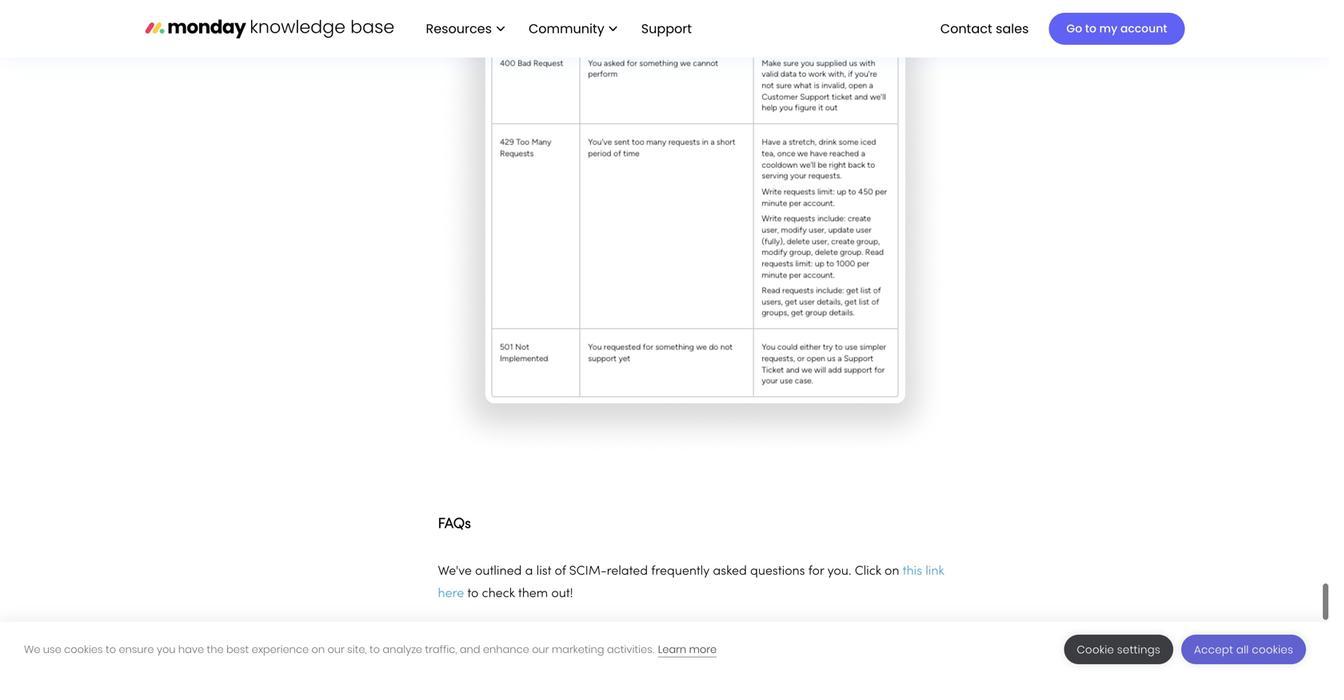 Task type: describe. For each thing, give the bounding box(es) containing it.
cookie settings button
[[1064, 635, 1173, 665]]

we use cookies to ensure you have the best experience on our site, to analyze traffic, and enhance our marketing activities. learn more
[[24, 643, 717, 657]]

and
[[460, 643, 480, 657]]

scim-
[[569, 566, 607, 578]]

to left ensure
[[106, 643, 116, 657]]

community link
[[521, 15, 625, 43]]

my
[[1099, 21, 1118, 36]]

related
[[607, 566, 648, 578]]

of
[[555, 566, 566, 578]]

contact
[[940, 19, 992, 37]]

this link here link
[[438, 566, 944, 600]]

image 1 - 2023-08-23t151258.141.png image
[[438, 0, 950, 457]]

to inside main "element"
[[1085, 21, 1097, 36]]

cookies for use
[[64, 643, 103, 657]]

list
[[536, 566, 551, 578]]

use
[[43, 643, 61, 657]]

traffic,
[[425, 643, 457, 657]]

experience
[[252, 643, 309, 657]]

0 vertical spatial on
[[885, 566, 899, 578]]

learn more link
[[658, 643, 717, 658]]

here
[[438, 588, 464, 600]]

settings
[[1117, 643, 1161, 657]]

more
[[689, 643, 717, 657]]

1 our from the left
[[328, 643, 345, 657]]

monday.com logo image
[[145, 12, 394, 45]]

check
[[482, 588, 515, 600]]

a
[[525, 566, 533, 578]]

dialog containing cookie settings
[[0, 622, 1330, 677]]

go to my account link
[[1049, 13, 1185, 45]]

to right here in the bottom left of the page
[[467, 588, 479, 600]]

resources
[[426, 19, 492, 37]]

sales
[[996, 19, 1029, 37]]

learn
[[658, 643, 686, 657]]

to check them out!
[[464, 588, 573, 600]]

for
[[808, 566, 824, 578]]

resources link
[[418, 15, 513, 43]]

support
[[641, 19, 692, 37]]

to right site,
[[370, 643, 380, 657]]

on inside dialog
[[312, 643, 325, 657]]

all
[[1236, 643, 1249, 657]]

the
[[207, 643, 224, 657]]

this
[[903, 566, 922, 578]]

analyze
[[383, 643, 422, 657]]

cookie
[[1077, 643, 1114, 657]]

list containing resources
[[410, 0, 705, 58]]

marketing
[[552, 643, 604, 657]]



Task type: vqa. For each thing, say whether or not it's contained in the screenshot.
font inside Customize your doc's header, layout, font style and size from the doc style store! Open it up in a menu on the right side of your screen by clicking the "Style" icon in your header:
no



Task type: locate. For each thing, give the bounding box(es) containing it.
we've
[[438, 566, 472, 578]]

enhance
[[483, 643, 529, 657]]

site,
[[347, 643, 367, 657]]

cookie settings
[[1077, 643, 1161, 657]]

0 horizontal spatial our
[[328, 643, 345, 657]]

1 horizontal spatial cookies
[[1252, 643, 1293, 657]]

faqs
[[438, 518, 471, 531]]

1 horizontal spatial on
[[885, 566, 899, 578]]

1 horizontal spatial our
[[532, 643, 549, 657]]

cookies right use
[[64, 643, 103, 657]]

we've outlined a list of scim-related frequently asked questions for you. click on
[[438, 566, 903, 578]]

our right enhance
[[532, 643, 549, 657]]

0 horizontal spatial cookies
[[64, 643, 103, 657]]

click
[[855, 566, 881, 578]]

activities.
[[607, 643, 654, 657]]

cookies right all at the bottom
[[1252, 643, 1293, 657]]

our
[[328, 643, 345, 657], [532, 643, 549, 657]]

to right the go in the right top of the page
[[1085, 21, 1097, 36]]

0 horizontal spatial on
[[312, 643, 325, 657]]

you.
[[828, 566, 851, 578]]

them
[[518, 588, 548, 600]]

cookies inside button
[[1252, 643, 1293, 657]]

on right experience at the bottom left of page
[[312, 643, 325, 657]]

asked
[[713, 566, 747, 578]]

to
[[1085, 21, 1097, 36], [467, 588, 479, 600], [106, 643, 116, 657], [370, 643, 380, 657]]

best
[[226, 643, 249, 657]]

on
[[885, 566, 899, 578], [312, 643, 325, 657]]

2 our from the left
[[532, 643, 549, 657]]

frequently
[[651, 566, 710, 578]]

out!
[[551, 588, 573, 600]]

go to my account
[[1067, 21, 1167, 36]]

have
[[178, 643, 204, 657]]

1 vertical spatial on
[[312, 643, 325, 657]]

cookies for all
[[1252, 643, 1293, 657]]

list
[[410, 0, 705, 58]]

questions
[[750, 566, 805, 578]]

cookies
[[64, 643, 103, 657], [1252, 643, 1293, 657]]

ensure
[[119, 643, 154, 657]]

on left this at the right bottom
[[885, 566, 899, 578]]

support link
[[633, 15, 705, 43], [641, 19, 697, 37]]

link
[[926, 566, 944, 578]]

accept
[[1194, 643, 1233, 657]]

our left site,
[[328, 643, 345, 657]]

outlined
[[475, 566, 522, 578]]

accept all cookies button
[[1181, 635, 1306, 665]]

account
[[1121, 21, 1167, 36]]

contact sales link
[[932, 15, 1037, 43]]

this link here
[[438, 566, 944, 600]]

2 cookies from the left
[[1252, 643, 1293, 657]]

we
[[24, 643, 40, 657]]

1 cookies from the left
[[64, 643, 103, 657]]

main element
[[410, 0, 1185, 58]]

you
[[157, 643, 176, 657]]

contact sales
[[940, 19, 1029, 37]]

go
[[1067, 21, 1082, 36]]

dialog
[[0, 622, 1330, 677]]

accept all cookies
[[1194, 643, 1293, 657]]

community
[[529, 19, 604, 37]]



